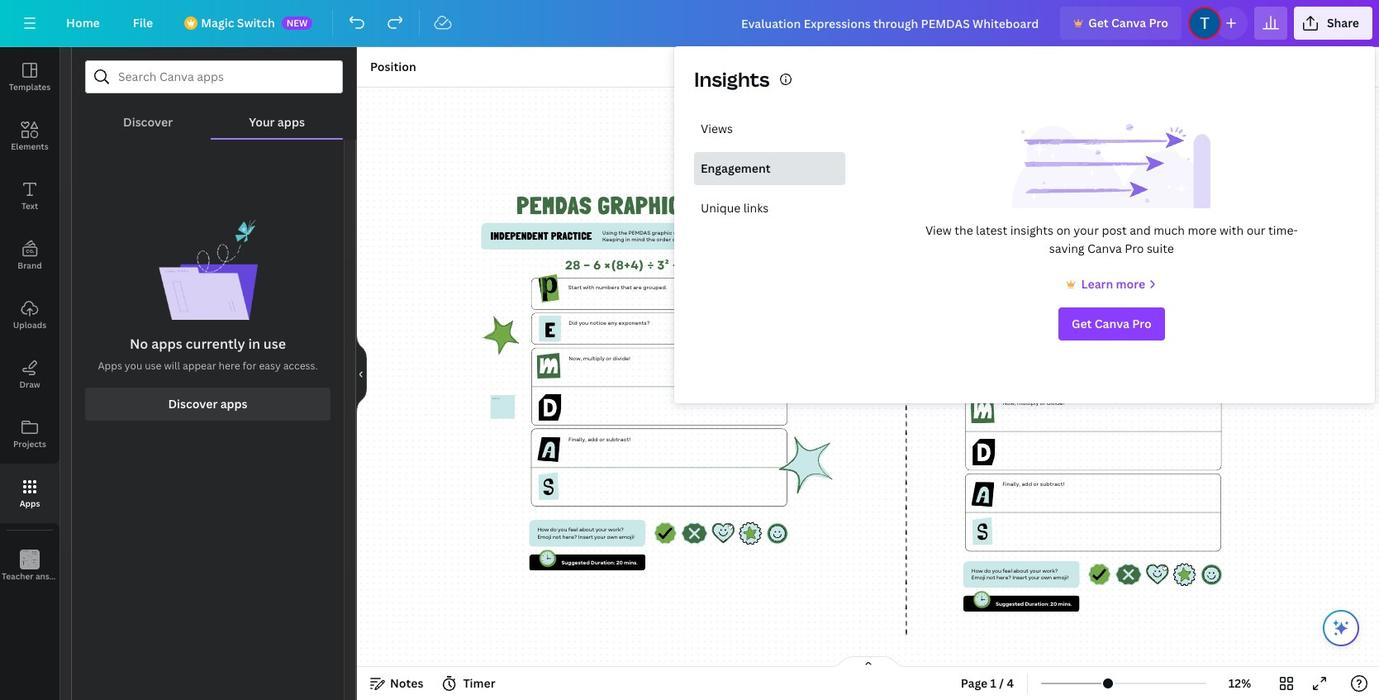 Task type: describe. For each thing, give the bounding box(es) containing it.
1 horizontal spatial pemdas graphic organizer
[[998, 166, 1190, 185]]

canva assistant image
[[1332, 618, 1352, 638]]

brand button
[[0, 226, 60, 285]]

in inside the using the pemdas graphic organizer, evaluate the given expression on your own. keeping in mind the order of operations, complete the number sentence below.
[[625, 236, 630, 243]]

0 horizontal spatial finally, add or subtract!
[[568, 436, 631, 443]]

1 vertical spatial graphic
[[598, 191, 681, 220]]

answer inside type the expression you want your partner to answer in the space below. you may add a story or trivia to help your classmate visualize the expression.
[[1119, 220, 1138, 228]]

1 horizontal spatial not
[[987, 574, 995, 582]]

0 horizontal spatial do
[[550, 526, 557, 534]]

0 horizontal spatial mins.
[[624, 559, 638, 567]]

practice
[[551, 230, 592, 242]]

2 vertical spatial canva
[[1095, 316, 1130, 332]]

timer button
[[437, 670, 502, 697]]

did
[[569, 320, 577, 327]]

views button
[[694, 112, 845, 146]]

using
[[602, 229, 617, 237]]

appear
[[183, 359, 216, 373]]

much
[[1154, 222, 1186, 238]]

2 vertical spatial expression
[[1093, 289, 1164, 307]]

trivia
[[1054, 227, 1067, 234]]

1 vertical spatial emoji
[[972, 574, 986, 582]]

learn
[[1082, 276, 1114, 292]]

pro inside main menu bar
[[1150, 15, 1169, 31]]

0 vertical spatial duration:
[[591, 559, 615, 567]]

1 vertical spatial duration:
[[1025, 600, 1049, 608]]

1 vertical spatial get
[[1072, 316, 1092, 332]]

0 horizontal spatial divide!
[[613, 355, 630, 362]]

want
[[1063, 220, 1076, 228]]

home link
[[53, 7, 113, 40]]

0 horizontal spatial suggested duration: 20 mins.
[[561, 559, 638, 567]]

view the latest insights on your post and much more with our time- saving canva pro suite
[[926, 222, 1299, 256]]

1 vertical spatial here?
[[997, 574, 1011, 582]]

views
[[701, 121, 733, 136]]

your
[[249, 114, 275, 130]]

1 horizontal spatial use
[[264, 335, 286, 353]]

0 vertical spatial not
[[552, 533, 561, 541]]

in inside type the expression you want your partner to answer in the space below. you may add a story or trivia to help your classmate visualize the expression.
[[1139, 220, 1144, 228]]

0 horizontal spatial grouped.
[[643, 284, 667, 292]]

templates button
[[0, 47, 60, 107]]

0 horizontal spatial start with numbers that are grouped.
[[568, 284, 667, 292]]

unique
[[701, 200, 741, 216]]

apps for no
[[151, 335, 183, 353]]

home
[[66, 15, 100, 31]]

view
[[926, 222, 952, 238]]

1 vertical spatial own
[[1041, 574, 1052, 582]]

help
[[1076, 227, 1087, 234]]

no
[[130, 335, 148, 353]]

you
[[992, 227, 1003, 234]]

1 vertical spatial with
[[583, 284, 594, 292]]

1
[[991, 675, 997, 691]]

1 vertical spatial feel
[[1003, 568, 1012, 575]]

1 vertical spatial add
[[588, 436, 598, 443]]

1 vertical spatial divide!
[[1047, 400, 1065, 407]]

story
[[1032, 227, 1046, 234]]

0 horizontal spatial are
[[633, 284, 642, 292]]

1 vertical spatial get canva pro button
[[1059, 308, 1165, 341]]

0 horizontal spatial to
[[1069, 227, 1074, 234]]

post
[[1102, 222, 1127, 238]]

teacher answer keys
[[2, 570, 84, 582]]

draw
[[1039, 289, 1072, 307]]

/
[[1000, 675, 1005, 691]]

apps inside 'no apps currently in use apps you use will appear here for easy access.'
[[98, 359, 122, 373]]

exponents?
[[618, 320, 650, 327]]

1 horizontal spatial finally,
[[1003, 481, 1021, 488]]

partner
[[1090, 220, 1110, 228]]

12%
[[1229, 675, 1252, 691]]

0 vertical spatial that
[[621, 284, 632, 292]]

1 horizontal spatial mins.
[[1058, 600, 1072, 608]]

time-
[[1269, 222, 1299, 238]]

discover button
[[85, 93, 211, 138]]

and
[[1130, 222, 1151, 238]]

1 horizontal spatial to
[[1112, 220, 1117, 228]]

currently
[[186, 335, 245, 353]]

your inside view the latest insights on your post and much more with our time- saving canva pro suite
[[1074, 222, 1100, 238]]

0 vertical spatial 20
[[616, 559, 623, 567]]

uploads button
[[0, 285, 60, 345]]

0 vertical spatial numbers
[[596, 284, 619, 292]]

the right visualize
[[1154, 227, 1163, 234]]

1 vertical spatial about
[[1013, 568, 1029, 575]]

share
[[1328, 15, 1360, 31]]

1 horizontal spatial how do you feel about your work? emoji not here? insert your own emoji!
[[972, 568, 1069, 582]]

1 vertical spatial get canva pro
[[1072, 316, 1152, 332]]

or inside type the expression you want your partner to answer in the space below. you may add a story or trivia to help your classmate visualize the expression.
[[1047, 227, 1053, 234]]

−
[[583, 256, 590, 274]]

0 vertical spatial insert
[[578, 533, 593, 541]]

apps button
[[0, 464, 60, 523]]

the right the mind
[[646, 236, 655, 243]]

projects
[[13, 438, 46, 450]]

0 horizontal spatial pemdas
[[516, 191, 592, 220]]

insights
[[694, 65, 770, 93]]

3²
[[657, 256, 669, 274]]

1 vertical spatial emoji!
[[1053, 574, 1069, 582]]

space
[[1155, 220, 1171, 228]]

expression.
[[1164, 227, 1194, 234]]

1 horizontal spatial multiply
[[1017, 400, 1039, 407]]

1 horizontal spatial do
[[984, 568, 991, 575]]

position button
[[364, 54, 423, 80]]

your apps
[[249, 114, 305, 130]]

0 vertical spatial suggested
[[561, 559, 590, 567]]

the left given
[[725, 229, 734, 237]]

1 vertical spatial work?
[[1042, 568, 1058, 575]]

notes
[[390, 675, 424, 691]]

projects button
[[0, 404, 60, 464]]

engagement
[[701, 160, 771, 176]]

1 horizontal spatial graphic
[[1054, 166, 1111, 185]]

1 horizontal spatial finally, add or subtract!
[[1003, 481, 1065, 488]]

a
[[1028, 227, 1031, 234]]

latest
[[976, 222, 1008, 238]]

mind
[[631, 236, 645, 243]]

type the expression you want your partner to answer in the space below. you may add a story or trivia to help your classmate visualize the expression.
[[992, 220, 1194, 234]]

templates
[[9, 81, 51, 93]]

0 horizontal spatial pemdas graphic organizer
[[516, 191, 796, 220]]

the inside view the latest insights on your post and much more with our time- saving canva pro suite
[[955, 222, 974, 238]]

friendly challenge
[[1040, 198, 1133, 211]]

timer
[[463, 675, 496, 691]]

1 vertical spatial how
[[972, 568, 983, 575]]

1 horizontal spatial grouped.
[[1077, 329, 1101, 337]]

engagement button
[[694, 152, 845, 185]]

elements
[[11, 141, 49, 152]]

links
[[744, 200, 769, 216]]

discover apps button
[[85, 388, 331, 421]]

learn more button
[[1064, 274, 1161, 294]]

may
[[1004, 227, 1015, 234]]

sentence
[[770, 236, 795, 243]]

page 1 / 4 button
[[955, 670, 1021, 697]]

1 vertical spatial suggested duration: 20 mins.
[[996, 600, 1072, 608]]

0 vertical spatial how do you feel about your work? emoji not here? insert your own emoji!
[[537, 526, 634, 541]]

share button
[[1295, 7, 1373, 40]]

0 vertical spatial organizer
[[1115, 166, 1190, 185]]

on inside view the latest insights on your post and much more with our time- saving canva pro suite
[[1057, 222, 1071, 238]]

file
[[133, 15, 153, 31]]

operations,
[[679, 236, 709, 243]]

apps for your
[[278, 114, 305, 130]]

1 vertical spatial are
[[1067, 329, 1076, 337]]

0 vertical spatial now, multiply or divide!
[[569, 355, 630, 362]]

0 horizontal spatial how
[[537, 526, 549, 534]]

1 vertical spatial suggested
[[996, 600, 1024, 608]]

independent
[[490, 230, 548, 242]]

access.
[[283, 359, 318, 373]]

0 horizontal spatial finally,
[[568, 436, 586, 443]]

get canva pro button inside main menu bar
[[1061, 7, 1182, 40]]

complete
[[711, 236, 736, 243]]

main menu bar
[[0, 0, 1380, 47]]

below. inside type the expression you want your partner to answer in the space below. you may add a story or trivia to help your classmate visualize the expression.
[[1173, 220, 1190, 228]]

with inside view the latest insights on your post and much more with our time- saving canva pro suite
[[1220, 222, 1244, 238]]

×(8+4)
[[604, 256, 644, 274]]

0 vertical spatial own
[[607, 533, 618, 541]]

;
[[29, 572, 31, 583]]

0 vertical spatial multiply
[[583, 355, 605, 362]]

0 horizontal spatial organizer
[[687, 191, 796, 220]]

Search Canva apps search field
[[118, 61, 310, 93]]

here.
[[1167, 289, 1200, 307]]

magic
[[201, 15, 234, 31]]

1 horizontal spatial start with numbers that are grouped.
[[1002, 329, 1101, 337]]

1 vertical spatial insert
[[1012, 574, 1027, 582]]

0 vertical spatial subtract!
[[606, 436, 631, 443]]

0 vertical spatial about
[[579, 526, 594, 534]]

1 horizontal spatial numbers
[[1030, 329, 1054, 337]]



Task type: vqa. For each thing, say whether or not it's contained in the screenshot.
BACK TO ALL PROJECTS link
no



Task type: locate. For each thing, give the bounding box(es) containing it.
more inside learn more button
[[1117, 276, 1146, 292]]

that
[[621, 284, 632, 292], [1055, 329, 1066, 337]]

get canva pro
[[1089, 15, 1169, 31], [1072, 316, 1152, 332]]

now,
[[569, 355, 582, 362], [1003, 400, 1016, 407]]

canva inside main menu bar
[[1112, 15, 1147, 31]]

0 horizontal spatial work?
[[608, 526, 624, 534]]

discover apps
[[168, 396, 248, 412]]

1 vertical spatial finally,
[[1003, 481, 1021, 488]]

1 vertical spatial pro
[[1125, 241, 1145, 256]]

type left draw
[[987, 289, 1019, 307]]

page
[[961, 675, 988, 691]]

how
[[537, 526, 549, 534], [972, 568, 983, 575]]

1 vertical spatial 20
[[1050, 600, 1057, 608]]

1 vertical spatial apps
[[20, 498, 40, 509]]

uploads
[[13, 319, 46, 331]]

pemdas inside the using the pemdas graphic organizer, evaluate the given expression on your own. keeping in mind the order of operations, complete the number sentence below.
[[628, 229, 650, 237]]

0 horizontal spatial numbers
[[596, 284, 619, 292]]

our
[[1247, 222, 1266, 238]]

0 vertical spatial with
[[1220, 222, 1244, 238]]

text
[[21, 200, 38, 212]]

work?
[[608, 526, 624, 534], [1042, 568, 1058, 575]]

to left help
[[1069, 227, 1074, 234]]

canva inside view the latest insights on your post and much more with our time- saving canva pro suite
[[1088, 241, 1123, 256]]

side panel tab list
[[0, 47, 84, 596]]

0 vertical spatial suggested duration: 20 mins.
[[561, 559, 638, 567]]

1 vertical spatial that
[[1055, 329, 1066, 337]]

multiply
[[583, 355, 605, 362], [1017, 400, 1039, 407]]

pemdas up independent practice
[[516, 191, 592, 220]]

any
[[608, 320, 617, 327]]

1 vertical spatial now,
[[1003, 400, 1016, 407]]

the
[[1011, 220, 1020, 228], [1145, 220, 1154, 228], [955, 222, 974, 238], [1154, 227, 1163, 234], [618, 229, 627, 237], [725, 229, 734, 237], [646, 236, 655, 243], [737, 236, 746, 243]]

Design title text field
[[728, 7, 1054, 40]]

here
[[219, 359, 240, 373]]

2 horizontal spatial with
[[1220, 222, 1244, 238]]

no apps currently in use apps you use will appear here for easy access.
[[98, 335, 318, 373]]

easy
[[259, 359, 281, 373]]

subtract!
[[606, 436, 631, 443], [1040, 481, 1065, 488]]

that down draw
[[1055, 329, 1066, 337]]

with down −
[[583, 284, 594, 292]]

graphic up friendly challenge
[[1054, 166, 1111, 185]]

suggested
[[561, 559, 590, 567], [996, 600, 1024, 608]]

graphic
[[1054, 166, 1111, 185], [598, 191, 681, 220]]

2 vertical spatial add
[[1022, 481, 1032, 488]]

switch
[[237, 15, 275, 31]]

0 horizontal spatial feel
[[568, 526, 578, 534]]

1 horizontal spatial feel
[[1003, 568, 1012, 575]]

0 horizontal spatial graphic
[[598, 191, 681, 220]]

below.
[[1173, 220, 1190, 228], [796, 236, 813, 243]]

answer inside side panel tab list
[[35, 570, 64, 582]]

get canva pro inside main menu bar
[[1089, 15, 1169, 31]]

=
[[698, 256, 705, 274]]

with left our
[[1220, 222, 1244, 238]]

0 vertical spatial do
[[550, 526, 557, 534]]

÷
[[647, 256, 654, 274]]

numbers down draw
[[1030, 329, 1054, 337]]

organizer up 'space'
[[1115, 166, 1190, 185]]

0 vertical spatial type
[[997, 220, 1010, 228]]

1 vertical spatial apps
[[151, 335, 183, 353]]

emoji!
[[619, 533, 634, 541], [1053, 574, 1069, 582]]

1 horizontal spatial expression
[[1021, 220, 1050, 228]]

answer
[[1119, 220, 1138, 228], [35, 570, 64, 582]]

1 vertical spatial mins.
[[1058, 600, 1072, 608]]

0 horizontal spatial not
[[552, 533, 561, 541]]

0 vertical spatial finally, add or subtract!
[[568, 436, 631, 443]]

unique links
[[701, 200, 769, 216]]

0 vertical spatial in
[[1139, 220, 1144, 228]]

start with numbers that are grouped. down ×(8+4)
[[568, 284, 667, 292]]

pro inside view the latest insights on your post and much more with our time- saving canva pro suite
[[1125, 241, 1145, 256]]

12% button
[[1214, 670, 1267, 697]]

1 vertical spatial use
[[145, 359, 162, 373]]

expression inside the using the pemdas graphic organizer, evaluate the given expression on your own. keeping in mind the order of operations, complete the number sentence below.
[[751, 229, 780, 237]]

0 horizontal spatial use
[[145, 359, 162, 373]]

apps up will
[[151, 335, 183, 353]]

pemdas left graphic
[[628, 229, 650, 237]]

1 horizontal spatial more
[[1188, 222, 1217, 238]]

type for type or draw an expression here.
[[987, 289, 1019, 307]]

more inside view the latest insights on your post and much more with our time- saving canva pro suite
[[1188, 222, 1217, 238]]

type left a
[[997, 220, 1010, 228]]

0 vertical spatial graphic
[[1054, 166, 1111, 185]]

get inside main menu bar
[[1089, 15, 1109, 31]]

12
[[682, 256, 695, 274]]

0 vertical spatial add
[[1016, 227, 1027, 234]]

add inside type the expression you want your partner to answer in the space below. you may add a story or trivia to help your classmate visualize the expression.
[[1016, 227, 1027, 234]]

position
[[370, 59, 416, 74]]

apps left will
[[98, 359, 122, 373]]

discover
[[123, 114, 173, 130], [168, 396, 218, 412]]

more right much
[[1188, 222, 1217, 238]]

in left 'space'
[[1139, 220, 1144, 228]]

0 horizontal spatial below.
[[796, 236, 813, 243]]

organizer up given
[[687, 191, 796, 220]]

finally,
[[568, 436, 586, 443], [1003, 481, 1021, 488]]

1 vertical spatial answer
[[35, 570, 64, 582]]

0 horizontal spatial multiply
[[583, 355, 605, 362]]

the right the 'view'
[[955, 222, 974, 238]]

0 vertical spatial expression
[[1021, 220, 1050, 228]]

1 vertical spatial do
[[984, 568, 991, 575]]

discover for discover
[[123, 114, 173, 130]]

0 horizontal spatial emoji!
[[619, 533, 634, 541]]

0 horizontal spatial now,
[[569, 355, 582, 362]]

keeping
[[602, 236, 624, 243]]

4
[[1007, 675, 1014, 691]]

0 vertical spatial divide!
[[613, 355, 630, 362]]

apps down here
[[220, 396, 248, 412]]

you inside type the expression you want your partner to answer in the space below. you may add a story or trivia to help your classmate visualize the expression.
[[1052, 220, 1061, 228]]

1 horizontal spatial with
[[1017, 329, 1029, 337]]

2 horizontal spatial in
[[1139, 220, 1144, 228]]

1 vertical spatial more
[[1117, 276, 1146, 292]]

empty folder image displayed when there are no installed apps image
[[158, 219, 258, 320]]

apps inside 'no apps currently in use apps you use will appear here for easy access.'
[[151, 335, 183, 353]]

1 horizontal spatial apps
[[220, 396, 248, 412]]

0 vertical spatial how
[[537, 526, 549, 534]]

below. inside the using the pemdas graphic organizer, evaluate the given expression on your own. keeping in mind the order of operations, complete the number sentence below.
[[796, 236, 813, 243]]

start
[[568, 284, 582, 292], [1002, 329, 1016, 337]]

0 vertical spatial are
[[633, 284, 642, 292]]

did you notice any exponents?
[[569, 320, 650, 327]]

0 horizontal spatial own
[[607, 533, 618, 541]]

that down ×(8+4)
[[621, 284, 632, 292]]

expression inside type the expression you want your partner to answer in the space below. you may add a story or trivia to help your classmate visualize the expression.
[[1021, 220, 1050, 228]]

are down an
[[1067, 329, 1076, 337]]

1 vertical spatial start
[[1002, 329, 1016, 337]]

to
[[1112, 220, 1117, 228], [1069, 227, 1074, 234]]

on inside the using the pemdas graphic organizer, evaluate the given expression on your own. keeping in mind the order of operations, complete the number sentence below.
[[781, 229, 788, 237]]

draw
[[19, 379, 40, 390]]

use up easy
[[264, 335, 286, 353]]

0 vertical spatial start
[[568, 284, 582, 292]]

use left will
[[145, 359, 162, 373]]

0 vertical spatial pro
[[1150, 15, 1169, 31]]

1 vertical spatial organizer
[[687, 191, 796, 220]]

1 horizontal spatial start
[[1002, 329, 1016, 337]]

now, multiply or divide!
[[569, 355, 630, 362], [1003, 400, 1065, 407]]

on
[[1057, 222, 1071, 238], [781, 229, 788, 237]]

2 horizontal spatial pemdas
[[998, 166, 1050, 185]]

numbers
[[596, 284, 619, 292], [1030, 329, 1054, 337]]

type inside type the expression you want your partner to answer in the space below. you may add a story or trivia to help your classmate visualize the expression.
[[997, 220, 1010, 228]]

apps for discover
[[220, 396, 248, 412]]

pro
[[1150, 15, 1169, 31], [1125, 241, 1145, 256], [1133, 316, 1152, 332]]

1 horizontal spatial answer
[[1119, 220, 1138, 228]]

graphic up the mind
[[598, 191, 681, 220]]

challenge
[[1084, 198, 1133, 211]]

classmate
[[1102, 227, 1129, 234]]

start with numbers that are grouped. down draw
[[1002, 329, 1101, 337]]

learn more
[[1082, 276, 1146, 292]]

1 horizontal spatial divide!
[[1047, 400, 1065, 407]]

1 horizontal spatial 20
[[1050, 600, 1057, 608]]

will
[[164, 359, 180, 373]]

28
[[565, 256, 580, 274]]

0 vertical spatial grouped.
[[643, 284, 667, 292]]

1 horizontal spatial on
[[1057, 222, 1071, 238]]

type for type the expression you want your partner to answer in the space below. you may add a story or trivia to help your classmate visualize the expression.
[[997, 220, 1010, 228]]

0 horizontal spatial start
[[568, 284, 582, 292]]

apps inside button
[[20, 498, 40, 509]]

duration:
[[591, 559, 615, 567], [1025, 600, 1049, 608]]

you inside 'no apps currently in use apps you use will appear here for easy access.'
[[125, 359, 142, 373]]

apps right your
[[278, 114, 305, 130]]

pemdas graphic organizer up graphic
[[516, 191, 796, 220]]

1 vertical spatial now, multiply or divide!
[[1003, 400, 1065, 407]]

do
[[550, 526, 557, 534], [984, 568, 991, 575]]

1 vertical spatial pemdas
[[516, 191, 592, 220]]

to right partner
[[1112, 220, 1117, 228]]

graphic
[[652, 229, 672, 237]]

organizer,
[[673, 229, 700, 237]]

divide!
[[613, 355, 630, 362], [1047, 400, 1065, 407]]

discover down appear in the left of the page
[[168, 396, 218, 412]]

given
[[736, 229, 750, 237]]

on left own.
[[781, 229, 788, 237]]

number
[[748, 236, 769, 243]]

expression right an
[[1093, 289, 1164, 307]]

suite
[[1147, 241, 1175, 256]]

0 vertical spatial here?
[[562, 533, 577, 541]]

0 horizontal spatial duration:
[[591, 559, 615, 567]]

grouped. down the ÷
[[643, 284, 667, 292]]

1 horizontal spatial subtract!
[[1040, 481, 1065, 488]]

1 horizontal spatial now,
[[1003, 400, 1016, 407]]

below. right sentence
[[796, 236, 813, 243]]

unique links button
[[694, 192, 845, 225]]

about
[[579, 526, 594, 534], [1013, 568, 1029, 575]]

pemdas up friendly
[[998, 166, 1050, 185]]

on left help
[[1057, 222, 1071, 238]]

visualize
[[1130, 227, 1153, 234]]

expression right given
[[751, 229, 780, 237]]

your
[[1077, 220, 1089, 228], [1074, 222, 1100, 238], [1089, 227, 1100, 234], [789, 229, 801, 237], [595, 526, 607, 534], [594, 533, 606, 541], [1030, 568, 1041, 575], [1028, 574, 1040, 582]]

independent practice
[[490, 230, 592, 242]]

discover down search canva apps search field
[[123, 114, 173, 130]]

2 horizontal spatial expression
[[1093, 289, 1164, 307]]

in
[[1139, 220, 1144, 228], [625, 236, 630, 243], [248, 335, 260, 353]]

hide image
[[356, 334, 367, 413]]

grouped. down type or draw an expression here.
[[1077, 329, 1101, 337]]

0 horizontal spatial how do you feel about your work? emoji not here? insert your own emoji!
[[537, 526, 634, 541]]

20
[[616, 559, 623, 567], [1050, 600, 1057, 608]]

0 vertical spatial feel
[[568, 526, 578, 534]]

you
[[1052, 220, 1061, 228], [579, 320, 588, 327], [125, 359, 142, 373], [558, 526, 567, 534], [992, 568, 1001, 575]]

0 horizontal spatial more
[[1117, 276, 1146, 292]]

an
[[1075, 289, 1090, 307]]

below. right 'space'
[[1173, 220, 1190, 228]]

apps down projects
[[20, 498, 40, 509]]

here?
[[562, 533, 577, 541], [997, 574, 1011, 582]]

magic switch
[[201, 15, 275, 31]]

1 vertical spatial pemdas graphic organizer
[[516, 191, 796, 220]]

0 vertical spatial emoji!
[[619, 533, 634, 541]]

are down 28 − 6 ×(8+4) ÷ 3² + 12 = at the top of page
[[633, 284, 642, 292]]

the right using
[[618, 229, 627, 237]]

order
[[656, 236, 671, 243]]

1 horizontal spatial how
[[972, 568, 983, 575]]

page 1 / 4
[[961, 675, 1014, 691]]

2 vertical spatial pro
[[1133, 316, 1152, 332]]

1 horizontal spatial that
[[1055, 329, 1066, 337]]

0 vertical spatial emoji
[[537, 533, 551, 541]]

+
[[672, 256, 679, 274]]

own.
[[803, 229, 815, 237]]

numbers down 6
[[596, 284, 619, 292]]

new
[[287, 17, 308, 29]]

2 horizontal spatial apps
[[278, 114, 305, 130]]

1 horizontal spatial suggested duration: 20 mins.
[[996, 600, 1072, 608]]

in left the mind
[[625, 236, 630, 243]]

keys
[[66, 570, 84, 582]]

1 horizontal spatial apps
[[98, 359, 122, 373]]

0 horizontal spatial apps
[[151, 335, 183, 353]]

1 vertical spatial type
[[987, 289, 1019, 307]]

expression left trivia
[[1021, 220, 1050, 228]]

1 horizontal spatial here?
[[997, 574, 1011, 582]]

get canva pro button
[[1061, 7, 1182, 40], [1059, 308, 1165, 341]]

the left a
[[1011, 220, 1020, 228]]

more right learn
[[1117, 276, 1146, 292]]

6
[[593, 256, 601, 274]]

the left 'space'
[[1145, 220, 1154, 228]]

show pages image
[[829, 656, 908, 669]]

in inside 'no apps currently in use apps you use will appear here for easy access.'
[[248, 335, 260, 353]]

1 vertical spatial discover
[[168, 396, 218, 412]]

your apps button
[[211, 93, 343, 138]]

the left number
[[737, 236, 746, 243]]

1 vertical spatial canva
[[1088, 241, 1123, 256]]

insights
[[1011, 222, 1054, 238]]

0 horizontal spatial here?
[[562, 533, 577, 541]]

your inside the using the pemdas graphic organizer, evaluate the given expression on your own. keeping in mind the order of operations, complete the number sentence below.
[[789, 229, 801, 237]]

e
[[545, 317, 555, 342]]

with down type or draw an expression here.
[[1017, 329, 1029, 337]]

text button
[[0, 166, 60, 226]]

0 vertical spatial discover
[[123, 114, 173, 130]]

1 horizontal spatial work?
[[1042, 568, 1058, 575]]

pemdas graphic organizer up friendly challenge
[[998, 166, 1190, 185]]

in up for
[[248, 335, 260, 353]]

discover for discover apps
[[168, 396, 218, 412]]

0 horizontal spatial in
[[248, 335, 260, 353]]



